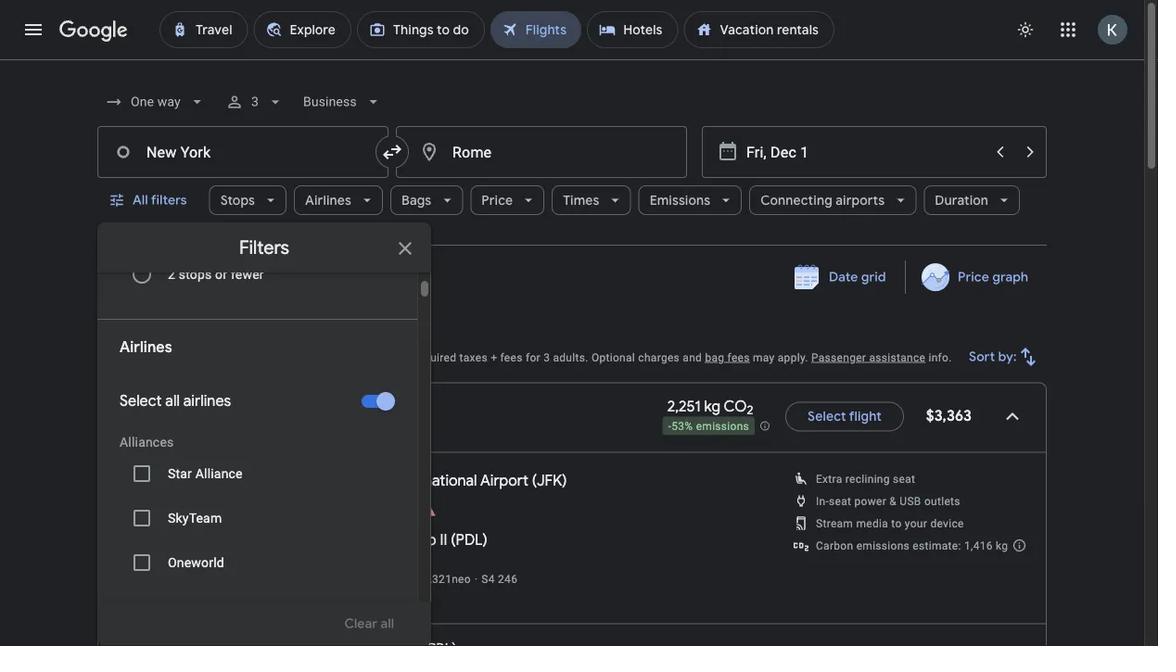 Task type: describe. For each thing, give the bounding box(es) containing it.
connecting
[[761, 192, 833, 209]]

kennedy
[[330, 471, 389, 490]]

53%
[[672, 420, 693, 433]]

taxes
[[460, 351, 488, 364]]

often
[[210, 591, 238, 604]]

oneworld
[[168, 555, 224, 571]]

-53% emissions
[[669, 420, 750, 433]]

2 inside search field
[[168, 267, 175, 282]]

times
[[563, 192, 600, 209]]

track
[[129, 263, 163, 280]]

close dialog image
[[394, 238, 417, 260]]

airlines button
[[294, 178, 383, 223]]

prices include required taxes + fees for 3 adults. optional charges and bag fees may apply. passenger assistance
[[338, 351, 926, 364]]

1
[[264, 263, 270, 280]]

jfk
[[537, 471, 563, 490]]

+
[[491, 351, 498, 364]]

price button
[[471, 178, 545, 223]]

select all airlines
[[120, 392, 231, 411]]

passenger
[[812, 351, 867, 364]]

required
[[414, 351, 457, 364]]

&
[[890, 495, 897, 508]]

price for price
[[482, 192, 513, 209]]

filters
[[239, 236, 289, 259]]

246
[[498, 573, 518, 586]]

2 and from the left
[[683, 351, 702, 364]]

extra
[[816, 473, 843, 486]]

learn more about tracked prices image
[[209, 263, 225, 280]]

reclining
[[846, 473, 891, 486]]

select flight
[[808, 409, 882, 425]]

date
[[830, 269, 859, 286]]

f.
[[315, 471, 326, 490]]

all
[[165, 392, 180, 411]]

bag
[[706, 351, 725, 364]]

airport
[[481, 471, 529, 490]]

1 vertical spatial (
[[451, 531, 456, 550]]

price graph
[[958, 269, 1029, 286]]

device
[[931, 517, 965, 530]]

sort
[[970, 349, 996, 366]]

dec
[[236, 263, 261, 280]]

adults.
[[553, 351, 589, 364]]

airlines
[[183, 392, 231, 411]]

1 horizontal spatial seat
[[894, 473, 916, 486]]

skyteam
[[168, 511, 222, 526]]

estimate:
[[913, 540, 962, 553]]

find the best price region
[[97, 260, 1047, 309]]

prices
[[166, 263, 205, 280]]

price graph button
[[910, 261, 1044, 294]]

star alliance
[[168, 466, 243, 482]]

passenger assistance button
[[812, 351, 926, 364]]

duration button
[[924, 178, 1021, 223]]

3 button
[[218, 80, 292, 124]]

connecting airports
[[761, 192, 885, 209]]

1 horizontal spatial (
[[532, 471, 537, 490]]

ranked
[[97, 351, 136, 364]]

in-
[[816, 495, 830, 508]]

emissions button
[[639, 178, 742, 223]]

outlets
[[925, 495, 961, 508]]

swap origin and destination. image
[[381, 141, 404, 163]]

to
[[892, 517, 902, 530]]

assistance
[[870, 351, 926, 364]]

often delayed by 30+ min
[[210, 591, 342, 604]]

john
[[278, 471, 312, 490]]

optional
[[592, 351, 636, 364]]

all filters
[[133, 192, 187, 209]]

Departure text field
[[747, 127, 984, 177]]

aeroporto joão paulo ii ( pdl )
[[290, 531, 488, 550]]

by
[[285, 591, 297, 604]]

select for select flight
[[808, 409, 847, 425]]

all filters button
[[97, 178, 202, 223]]

5
[[282, 503, 289, 518]]

usb
[[900, 495, 922, 508]]

s4 246
[[482, 573, 518, 586]]

carbon emissions estimate: 1,416 kg
[[816, 540, 1009, 553]]

0 horizontal spatial seat
[[830, 495, 852, 508]]

joão
[[363, 531, 396, 550]]

graph
[[993, 269, 1029, 286]]

travel time: 5 hr 35 min
[[210, 503, 349, 518]]

price
[[190, 351, 215, 364]]

on
[[174, 351, 187, 364]]

0 vertical spatial )
[[563, 471, 567, 490]]

s4
[[482, 573, 495, 586]]

or
[[215, 267, 228, 282]]

by:
[[999, 349, 1018, 366]]

prices
[[338, 351, 370, 364]]

Departure time: 9:10 PM. text field
[[210, 471, 260, 490]]

1 and from the left
[[218, 351, 238, 364]]

alliances
[[120, 435, 174, 450]]

azores
[[210, 573, 246, 586]]

bag fees button
[[706, 351, 750, 364]]

3363 US dollars text field
[[927, 406, 972, 425]]

star
[[168, 466, 192, 482]]

your
[[905, 517, 928, 530]]

price for price graph
[[958, 269, 990, 286]]

best
[[97, 323, 136, 347]]



Task type: vqa. For each thing, say whether or not it's contained in the screenshot.
Passenger
yes



Task type: locate. For each thing, give the bounding box(es) containing it.
and left the bag in the right bottom of the page
[[683, 351, 702, 364]]

2 left stops
[[168, 267, 175, 282]]

(
[[532, 471, 537, 490], [451, 531, 456, 550]]

price right bags popup button
[[482, 192, 513, 209]]

1 horizontal spatial kg
[[996, 540, 1009, 553]]

1 fees from the left
[[501, 351, 523, 364]]

min right "30+"
[[322, 591, 342, 604]]

paulo
[[400, 531, 437, 550]]

price inside "button"
[[958, 269, 990, 286]]

stream media to your device
[[816, 517, 965, 530]]

None field
[[97, 85, 214, 119], [296, 85, 390, 119], [97, 85, 214, 119], [296, 85, 390, 119]]

0 vertical spatial kg
[[705, 397, 721, 416]]

1,416
[[965, 540, 993, 553]]

co
[[724, 397, 747, 416]]

extra reclining seat
[[816, 473, 916, 486]]

min right 35
[[327, 503, 349, 518]]

1 vertical spatial )
[[483, 531, 488, 550]]

0 vertical spatial emissions
[[696, 420, 750, 433]]

)
[[563, 471, 567, 490], [483, 531, 488, 550]]

pdl
[[456, 531, 483, 550]]

media
[[857, 517, 889, 530]]

 image
[[475, 573, 478, 586]]

airports
[[836, 192, 885, 209]]

kg inside 2,251 kg co 2
[[705, 397, 721, 416]]

2 fees from the left
[[728, 351, 750, 364]]

times button
[[552, 178, 631, 223]]

0 vertical spatial min
[[327, 503, 349, 518]]

departure
[[184, 407, 255, 426]]

1 horizontal spatial fees
[[728, 351, 750, 364]]

2
[[168, 267, 175, 282], [747, 403, 754, 419]]

select left all
[[120, 392, 162, 411]]

sort by: button
[[962, 335, 1047, 379]]

grid
[[862, 269, 887, 286]]

) up 's4'
[[483, 531, 488, 550]]

carbon emissions estimate: 1,416 kilograms element
[[816, 540, 1009, 553]]

loading results progress bar
[[0, 59, 1145, 63]]

track prices
[[129, 263, 205, 280]]

0 horizontal spatial 3
[[251, 94, 259, 109]]

fees right the bag in the right bottom of the page
[[728, 351, 750, 364]]

charges
[[639, 351, 680, 364]]

change appearance image
[[1004, 7, 1048, 52]]

emissions down stream media to your device
[[857, 540, 910, 553]]

flights
[[140, 323, 194, 347]]

0 horizontal spatial )
[[483, 531, 488, 550]]

price left graph
[[958, 269, 990, 286]]

seat up the stream
[[830, 495, 852, 508]]

best flights
[[97, 323, 194, 347]]

-
[[669, 420, 672, 433]]

0 horizontal spatial (
[[451, 531, 456, 550]]

ii
[[440, 531, 448, 550]]

None text field
[[97, 126, 389, 178], [396, 126, 687, 178], [97, 126, 389, 178], [396, 126, 687, 178]]

( right the 'ii'
[[451, 531, 456, 550]]

airbus
[[388, 573, 422, 586]]

airlines
[[305, 192, 352, 209], [120, 338, 172, 357], [249, 573, 288, 586], [120, 602, 164, 617]]

hr
[[293, 503, 305, 518]]

select left flight in the bottom right of the page
[[808, 409, 847, 425]]

1 horizontal spatial price
[[958, 269, 990, 286]]

and right price
[[218, 351, 238, 364]]

price inside popup button
[[482, 192, 513, 209]]

0 vertical spatial price
[[482, 192, 513, 209]]

emissions down 2,251 kg co 2
[[696, 420, 750, 433]]

kg
[[705, 397, 721, 416], [996, 540, 1009, 553]]

3
[[251, 94, 259, 109], [544, 351, 550, 364]]

stops
[[179, 267, 212, 282]]

None search field
[[97, 78, 1047, 647]]

fewer
[[231, 267, 264, 282]]

date grid
[[830, 269, 887, 286]]

1 horizontal spatial )
[[563, 471, 567, 490]]

date grid button
[[781, 261, 902, 294]]

0 horizontal spatial fees
[[501, 351, 523, 364]]

2,251
[[668, 397, 701, 416]]

1 horizontal spatial 3
[[544, 351, 550, 364]]

1 horizontal spatial select
[[808, 409, 847, 425]]

0 vertical spatial (
[[532, 471, 537, 490]]

fees right +
[[501, 351, 523, 364]]

azores airlines
[[210, 573, 288, 586]]

3 inside 3 popup button
[[251, 94, 259, 109]]

1 vertical spatial price
[[958, 269, 990, 286]]

stops button
[[209, 178, 287, 223]]

select for select all airlines
[[120, 392, 162, 411]]

2 inside 2,251 kg co 2
[[747, 403, 754, 419]]

bags button
[[391, 178, 463, 223]]

convenience
[[241, 351, 306, 364]]

dec 1
[[236, 263, 270, 280]]

0 horizontal spatial select
[[120, 392, 162, 411]]

a321neo
[[425, 573, 471, 586]]

$3,363
[[927, 406, 972, 425]]

0 horizontal spatial 2
[[168, 267, 175, 282]]

0 vertical spatial 3
[[251, 94, 259, 109]]

and
[[218, 351, 238, 364], [683, 351, 702, 364]]

 image inside best flights main content
[[475, 573, 478, 586]]

3 inside best flights main content
[[544, 351, 550, 364]]

0 horizontal spatial kg
[[705, 397, 721, 416]]

1 vertical spatial kg
[[996, 540, 1009, 553]]

1 horizontal spatial and
[[683, 351, 702, 364]]

airlines inside popup button
[[305, 192, 352, 209]]

travel
[[210, 503, 245, 518]]

main menu image
[[22, 19, 45, 41]]

ranked based on price and convenience
[[97, 351, 306, 364]]

1 horizontal spatial 2
[[747, 403, 754, 419]]

best flights main content
[[97, 260, 1047, 647]]

0 horizontal spatial emissions
[[696, 420, 750, 433]]

aeroporto
[[290, 531, 360, 550]]

2 up -53% emissions
[[747, 403, 754, 419]]

( right airport on the left of the page
[[532, 471, 537, 490]]

2 stops or fewer
[[168, 267, 264, 282]]

kg up -53% emissions
[[705, 397, 721, 416]]

alliance
[[195, 466, 243, 482]]

based
[[139, 351, 171, 364]]

0 horizontal spatial price
[[482, 192, 513, 209]]

airlines inside best flights main content
[[249, 573, 288, 586]]

kg right 1,416
[[996, 540, 1009, 553]]

1 horizontal spatial emissions
[[857, 540, 910, 553]]

0 vertical spatial seat
[[894, 473, 916, 486]]

35
[[308, 503, 323, 518]]

1 vertical spatial 2
[[747, 403, 754, 419]]

seat up usb
[[894, 473, 916, 486]]

) right airport on the left of the page
[[563, 471, 567, 490]]

1 vertical spatial seat
[[830, 495, 852, 508]]

select
[[120, 392, 162, 411], [808, 409, 847, 425]]

for
[[526, 351, 541, 364]]

fees
[[501, 351, 523, 364], [728, 351, 750, 364]]

sort by:
[[970, 349, 1018, 366]]

delayed
[[241, 591, 281, 604]]

1 vertical spatial 3
[[544, 351, 550, 364]]

select inside "button"
[[808, 409, 847, 425]]

price
[[482, 192, 513, 209], [958, 269, 990, 286]]

 image
[[326, 641, 329, 647]]

connecting airports button
[[750, 178, 917, 223]]

2,251 kg co 2
[[668, 397, 754, 419]]

none search field containing filters
[[97, 78, 1047, 647]]

0 vertical spatial 2
[[168, 267, 175, 282]]

apply.
[[778, 351, 809, 364]]

stream
[[816, 517, 854, 530]]

0 horizontal spatial and
[[218, 351, 238, 364]]

international
[[393, 471, 477, 490]]

in-seat power & usb outlets
[[816, 495, 961, 508]]

1 vertical spatial emissions
[[857, 540, 910, 553]]

min
[[327, 503, 349, 518], [322, 591, 342, 604]]

time:
[[249, 503, 279, 518]]

emissions
[[696, 420, 750, 433], [857, 540, 910, 553]]

1 vertical spatial min
[[322, 591, 342, 604]]

flight
[[850, 409, 882, 425]]



